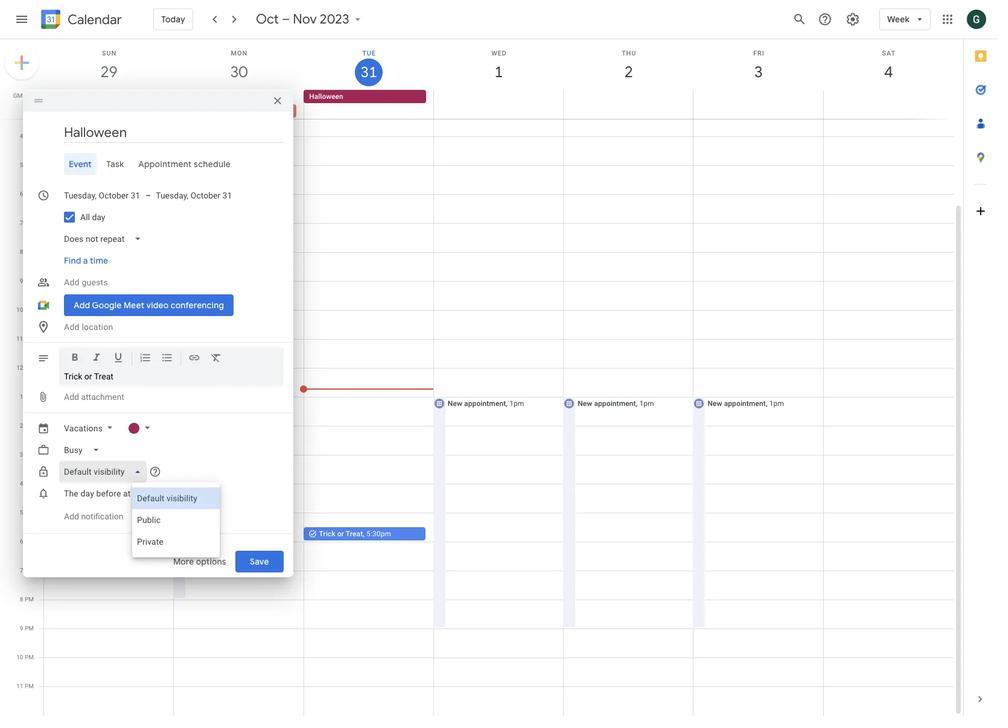 Task type: describe. For each thing, give the bounding box(es) containing it.
2 appointment from the left
[[594, 400, 636, 408]]

9 for 9 am
[[20, 278, 23, 284]]

add for add location
[[64, 322, 79, 332]]

attachment
[[81, 392, 124, 402]]

add guests button
[[59, 272, 284, 293]]

sun 29
[[100, 49, 117, 82]]

8 for 8 pm
[[20, 596, 23, 603]]

notification
[[81, 512, 123, 521]]

today
[[161, 14, 185, 25]]

appointment button
[[176, 104, 297, 118]]

Description text field
[[64, 372, 279, 381]]

a
[[83, 255, 88, 266]]

pm for 7 pm
[[25, 567, 34, 574]]

add for add attachment
[[64, 392, 79, 402]]

halloween
[[309, 92, 343, 101]]

30
[[230, 62, 247, 82]]

04
[[27, 92, 34, 99]]

fri
[[753, 49, 764, 57]]

mon 30
[[230, 49, 247, 82]]

11 pm
[[16, 683, 34, 690]]

5 am
[[20, 162, 34, 168]]

schedule
[[194, 159, 231, 170]]

10 am
[[16, 307, 34, 313]]

all
[[80, 212, 90, 222]]

or for trick or treat , 5:30pm
[[337, 530, 344, 538]]

am for 6 am
[[25, 191, 34, 197]]

sat 4
[[882, 49, 896, 82]]

1 link
[[485, 59, 513, 86]]

tab list containing event
[[33, 153, 284, 175]]

underline image
[[112, 352, 124, 366]]

5 pm
[[20, 509, 34, 516]]

10 pm
[[16, 654, 34, 661]]

sat
[[882, 49, 896, 57]]

am for 5 am
[[25, 162, 34, 168]]

treat for trick or treat
[[94, 372, 113, 381]]

5 for 5 pm
[[20, 509, 23, 516]]

pm for 4 pm
[[25, 480, 34, 487]]

pm for 10 pm
[[25, 654, 34, 661]]

3 1pm from the left
[[769, 400, 784, 408]]

calendar
[[68, 11, 122, 28]]

6 for 6 pm
[[20, 538, 23, 545]]

4 link
[[875, 59, 902, 86]]

add for add guests
[[64, 278, 79, 287]]

add guests
[[64, 278, 108, 287]]

10 for 10 pm
[[16, 654, 23, 661]]

oct
[[256, 11, 279, 28]]

am for 7 am
[[25, 220, 34, 226]]

5:30pm
[[366, 530, 391, 538]]

mon
[[231, 49, 247, 57]]

today button
[[153, 5, 193, 34]]

1 horizontal spatial tab list
[[964, 39, 997, 683]]

am for 10 am
[[25, 307, 34, 313]]

am for 11 am
[[25, 336, 34, 342]]

9 am
[[20, 278, 34, 284]]

grid containing 29
[[0, 21, 963, 716]]

visibility list box
[[132, 483, 219, 558]]

thu
[[622, 49, 636, 57]]

pm for 5 pm
[[25, 509, 34, 516]]

row containing new appointment
[[39, 21, 954, 716]]

row containing halloween
[[39, 90, 963, 119]]

1 vertical spatial 1
[[20, 394, 23, 400]]

find
[[64, 255, 81, 266]]

formatting options toolbar
[[59, 348, 284, 373]]

0 vertical spatial –
[[282, 11, 290, 28]]

time
[[90, 255, 108, 266]]

gmt-04
[[13, 92, 34, 99]]

tue 31
[[360, 49, 376, 82]]

week button
[[879, 5, 931, 34]]

12
[[16, 365, 23, 371]]

appointment schedule
[[138, 159, 231, 170]]

4 for 4 am
[[20, 133, 23, 139]]

2 new from the left
[[578, 400, 592, 408]]

trick or treat
[[64, 372, 113, 381]]

31 link
[[355, 59, 383, 86]]

2 new appointment , 1pm from the left
[[578, 400, 654, 408]]

fri 3
[[753, 49, 764, 82]]

main drawer image
[[14, 12, 29, 27]]

oct – nov 2023
[[256, 11, 349, 28]]

insert link image
[[188, 352, 200, 366]]

4 pm
[[20, 480, 34, 487]]

4 am
[[20, 133, 34, 139]]

tue
[[362, 49, 376, 57]]

10 for 10 am
[[16, 307, 23, 313]]

4 for 4 pm
[[20, 480, 23, 487]]

am for 9 am
[[25, 278, 34, 284]]

gmt-
[[13, 92, 27, 99]]

pm for 1 pm
[[25, 394, 34, 400]]

appointment for appointment schedule
[[138, 159, 192, 170]]

bold image
[[69, 352, 81, 366]]

5 for 5 am
[[20, 162, 23, 168]]

private option
[[132, 531, 219, 553]]

6 am
[[20, 191, 34, 197]]

task button
[[101, 153, 129, 175]]

2 pm
[[20, 422, 34, 429]]



Task type: vqa. For each thing, say whether or not it's contained in the screenshot.
Numbered list Icon
yes



Task type: locate. For each thing, give the bounding box(es) containing it.
1 8 from the top
[[20, 249, 23, 255]]

2 inside thu 2
[[624, 62, 632, 82]]

pm up 2 pm
[[25, 394, 34, 400]]

or down italic icon at left
[[84, 372, 92, 381]]

0 horizontal spatial –
[[145, 191, 151, 200]]

trick for trick or treat , 5:30pm
[[319, 530, 335, 538]]

31
[[360, 63, 376, 82]]

1 down the 12
[[20, 394, 23, 400]]

appointment inside row
[[179, 107, 221, 115]]

vacations
[[64, 424, 103, 433]]

0 vertical spatial 2
[[624, 62, 632, 82]]

pm up the 8 pm
[[25, 567, 34, 574]]

4 pm from the top
[[25, 451, 34, 458]]

0 vertical spatial 4
[[883, 62, 892, 82]]

1 horizontal spatial appointment
[[594, 400, 636, 408]]

pm down 4 pm on the bottom of page
[[25, 509, 34, 516]]

or for trick or treat
[[84, 372, 92, 381]]

pm down "9 pm"
[[25, 654, 34, 661]]

2
[[624, 62, 632, 82], [20, 422, 23, 429]]

treat left 5:30pm
[[346, 530, 363, 538]]

6 pm
[[20, 538, 34, 545]]

1 9 from the top
[[20, 278, 23, 284]]

1 5 from the top
[[20, 162, 23, 168]]

0 vertical spatial or
[[84, 372, 92, 381]]

am up 12 pm
[[25, 336, 34, 342]]

11 for 11 pm
[[16, 683, 23, 690]]

9 pm from the top
[[25, 596, 34, 603]]

add attachment
[[64, 392, 124, 402]]

0 vertical spatial appointment
[[179, 107, 221, 115]]

4 up 5 pm
[[20, 480, 23, 487]]

0 vertical spatial treat
[[94, 372, 113, 381]]

8 pm from the top
[[25, 567, 34, 574]]

find a time
[[64, 255, 108, 266]]

1 horizontal spatial 3
[[754, 62, 762, 82]]

1 horizontal spatial or
[[337, 530, 344, 538]]

1 vertical spatial 3
[[20, 451, 23, 458]]

treat inside row
[[346, 530, 363, 538]]

5 down 4 pm on the bottom of page
[[20, 509, 23, 516]]

1 vertical spatial treat
[[346, 530, 363, 538]]

10 up 11 pm
[[16, 654, 23, 661]]

7 am from the top
[[25, 307, 34, 313]]

pm up 7 pm
[[25, 538, 34, 545]]

appointment for appointment
[[179, 107, 221, 115]]

tab list
[[964, 39, 997, 683], [33, 153, 284, 175]]

0 horizontal spatial tab list
[[33, 153, 284, 175]]

am down the 7 am
[[25, 249, 34, 255]]

7 am
[[20, 220, 34, 226]]

End date text field
[[156, 188, 232, 203]]

0 horizontal spatial 3
[[20, 451, 23, 458]]

1 horizontal spatial 2
[[624, 62, 632, 82]]

11 down 10 pm
[[16, 683, 23, 690]]

find a time button
[[59, 250, 113, 272]]

to element
[[145, 191, 151, 200]]

3 appointment from the left
[[724, 400, 766, 408]]

appointment down add title text box
[[138, 159, 192, 170]]

5 pm from the top
[[25, 480, 34, 487]]

– left end date text field
[[145, 191, 151, 200]]

calendar element
[[39, 7, 122, 34]]

add inside "dropdown button"
[[64, 278, 79, 287]]

am down 5 am
[[25, 191, 34, 197]]

week
[[887, 14, 910, 25]]

1 1pm from the left
[[509, 400, 524, 408]]

2 11 from the top
[[16, 683, 23, 690]]

2 horizontal spatial 1pm
[[769, 400, 784, 408]]

bulleted list image
[[161, 352, 173, 366]]

1 appointment from the left
[[464, 400, 506, 408]]

public option
[[132, 509, 219, 531]]

8 for 8 am
[[20, 249, 23, 255]]

0 horizontal spatial trick
[[64, 372, 82, 381]]

cell containing trick or treat
[[300, 21, 434, 716]]

all day
[[80, 212, 105, 222]]

Add title text field
[[64, 124, 284, 142]]

0 vertical spatial 5
[[20, 162, 23, 168]]

nov
[[293, 11, 317, 28]]

event
[[69, 159, 92, 170]]

2 horizontal spatial new appointment , 1pm
[[708, 400, 784, 408]]

add left "notification"
[[64, 512, 79, 521]]

,
[[506, 400, 508, 408], [636, 400, 638, 408], [766, 400, 767, 408], [363, 530, 365, 538]]

2 horizontal spatial new
[[708, 400, 722, 408]]

trick left 5:30pm
[[319, 530, 335, 538]]

pm up 3 pm
[[25, 422, 34, 429]]

new appointment , 1pm
[[448, 400, 524, 408], [578, 400, 654, 408], [708, 400, 784, 408]]

7 down 6 am
[[20, 220, 23, 226]]

11 pm from the top
[[25, 654, 34, 661]]

5 am from the top
[[25, 249, 34, 255]]

am
[[25, 133, 34, 139], [25, 162, 34, 168], [25, 191, 34, 197], [25, 220, 34, 226], [25, 249, 34, 255], [25, 278, 34, 284], [25, 307, 34, 313], [25, 336, 34, 342]]

row
[[39, 21, 954, 716], [39, 90, 963, 119]]

guests
[[82, 278, 108, 287]]

29 link
[[95, 59, 123, 86]]

treat
[[94, 372, 113, 381], [346, 530, 363, 538]]

0 vertical spatial 7
[[20, 220, 23, 226]]

trick inside row
[[319, 530, 335, 538]]

treat for trick or treat , 5:30pm
[[346, 530, 363, 538]]

1 6 from the top
[[20, 191, 23, 197]]

2 6 from the top
[[20, 538, 23, 545]]

3 new appointment , 1pm from the left
[[708, 400, 784, 408]]

8 down the 7 am
[[20, 249, 23, 255]]

3 down fri
[[754, 62, 762, 82]]

numbered list image
[[139, 352, 151, 366]]

3 add from the top
[[64, 392, 79, 402]]

3 new from the left
[[708, 400, 722, 408]]

1 down wed
[[494, 62, 502, 82]]

2 down thu
[[624, 62, 632, 82]]

4 add from the top
[[64, 512, 79, 521]]

9 pm
[[20, 625, 34, 632]]

1 11 from the top
[[16, 336, 23, 342]]

pm down 7 pm
[[25, 596, 34, 603]]

4 up 5 am
[[20, 133, 23, 139]]

6 up 7 pm
[[20, 538, 23, 545]]

pm for 2 pm
[[25, 422, 34, 429]]

0 vertical spatial 3
[[754, 62, 762, 82]]

trick for trick or treat
[[64, 372, 82, 381]]

11 am
[[16, 336, 34, 342]]

1 horizontal spatial 1pm
[[639, 400, 654, 408]]

9 up 10 am
[[20, 278, 23, 284]]

location
[[82, 322, 113, 332]]

2 1pm from the left
[[639, 400, 654, 408]]

1 horizontal spatial treat
[[346, 530, 363, 538]]

1 add from the top
[[64, 278, 79, 287]]

1 new from the left
[[448, 400, 462, 408]]

pm
[[25, 365, 34, 371], [25, 394, 34, 400], [25, 422, 34, 429], [25, 451, 34, 458], [25, 480, 34, 487], [25, 509, 34, 516], [25, 538, 34, 545], [25, 567, 34, 574], [25, 596, 34, 603], [25, 625, 34, 632], [25, 654, 34, 661], [25, 683, 34, 690]]

appointment inside tab list
[[138, 159, 192, 170]]

0 horizontal spatial new appointment , 1pm
[[448, 400, 524, 408]]

add location
[[64, 322, 113, 332]]

1 vertical spatial 4
[[20, 133, 23, 139]]

am for 4 am
[[25, 133, 34, 139]]

am up 6 am
[[25, 162, 34, 168]]

wed
[[491, 49, 507, 57]]

1 vertical spatial 9
[[20, 625, 23, 632]]

4 am from the top
[[25, 220, 34, 226]]

cell
[[44, 21, 174, 716], [173, 21, 304, 716], [300, 21, 434, 716], [433, 21, 564, 716], [563, 21, 694, 716], [692, 21, 824, 716], [824, 21, 954, 716], [44, 90, 174, 119], [563, 90, 693, 119], [693, 90, 823, 119], [823, 90, 953, 119]]

0 vertical spatial 10
[[16, 307, 23, 313]]

2 8 from the top
[[20, 596, 23, 603]]

oct – nov 2023 button
[[251, 11, 368, 28]]

add down find
[[64, 278, 79, 287]]

appointment
[[464, 400, 506, 408], [594, 400, 636, 408], [724, 400, 766, 408]]

1 vertical spatial or
[[337, 530, 344, 538]]

2 add from the top
[[64, 322, 79, 332]]

–
[[282, 11, 290, 28], [145, 191, 151, 200]]

3 inside fri 3
[[754, 62, 762, 82]]

trick
[[64, 372, 82, 381], [319, 530, 335, 538]]

7 for 7 pm
[[20, 567, 23, 574]]

0 vertical spatial trick
[[64, 372, 82, 381]]

pm right the 12
[[25, 365, 34, 371]]

2 horizontal spatial appointment
[[724, 400, 766, 408]]

30 link
[[225, 59, 253, 86]]

grid
[[0, 21, 963, 716]]

6 pm from the top
[[25, 509, 34, 516]]

2 vertical spatial 4
[[20, 480, 23, 487]]

3 am from the top
[[25, 191, 34, 197]]

1 vertical spatial 2
[[20, 422, 23, 429]]

7 pm
[[20, 567, 34, 574]]

add notification button
[[59, 502, 128, 531]]

calendar heading
[[65, 11, 122, 28]]

pm for 8 pm
[[25, 596, 34, 603]]

4 inside sat 4
[[883, 62, 892, 82]]

1 vertical spatial 8
[[20, 596, 23, 603]]

8
[[20, 249, 23, 255], [20, 596, 23, 603]]

2023
[[320, 11, 349, 28]]

0 vertical spatial 8
[[20, 249, 23, 255]]

8 am from the top
[[25, 336, 34, 342]]

2 pm from the top
[[25, 394, 34, 400]]

6 down 5 am
[[20, 191, 23, 197]]

– right oct
[[282, 11, 290, 28]]

0 horizontal spatial treat
[[94, 372, 113, 381]]

am down 6 am
[[25, 220, 34, 226]]

4
[[883, 62, 892, 82], [20, 133, 23, 139], [20, 480, 23, 487]]

pm for 3 pm
[[25, 451, 34, 458]]

1 inside wed 1
[[494, 62, 502, 82]]

6 am from the top
[[25, 278, 34, 284]]

sun
[[102, 49, 117, 57]]

am up 5 am
[[25, 133, 34, 139]]

6
[[20, 191, 23, 197], [20, 538, 23, 545]]

0 horizontal spatial 1pm
[[509, 400, 524, 408]]

1pm
[[509, 400, 524, 408], [639, 400, 654, 408], [769, 400, 784, 408]]

29
[[100, 62, 117, 82]]

or
[[84, 372, 92, 381], [337, 530, 344, 538]]

1 horizontal spatial –
[[282, 11, 290, 28]]

8 pm
[[20, 596, 34, 603]]

6 for 6 am
[[20, 191, 23, 197]]

1
[[494, 62, 502, 82], [20, 394, 23, 400]]

new
[[448, 400, 462, 408], [578, 400, 592, 408], [708, 400, 722, 408]]

Start date text field
[[64, 188, 141, 203]]

pm down 10 pm
[[25, 683, 34, 690]]

1 pm
[[20, 394, 34, 400]]

1 vertical spatial –
[[145, 191, 151, 200]]

thu 2
[[622, 49, 636, 82]]

1 pm from the top
[[25, 365, 34, 371]]

3 pm from the top
[[25, 422, 34, 429]]

0 horizontal spatial new
[[448, 400, 462, 408]]

event button
[[64, 153, 96, 175]]

halloween button
[[304, 90, 426, 103]]

trick down bold image at the left of page
[[64, 372, 82, 381]]

1 horizontal spatial new appointment , 1pm
[[578, 400, 654, 408]]

0 horizontal spatial or
[[84, 372, 92, 381]]

am down 8 am on the top of page
[[25, 278, 34, 284]]

12 pm from the top
[[25, 683, 34, 690]]

3 up 4 pm on the bottom of page
[[20, 451, 23, 458]]

2 up 3 pm
[[20, 422, 23, 429]]

1 horizontal spatial new
[[578, 400, 592, 408]]

8 down 7 pm
[[20, 596, 23, 603]]

1 new appointment , 1pm from the left
[[448, 400, 524, 408]]

appointment schedule button
[[134, 153, 236, 175]]

1 am from the top
[[25, 133, 34, 139]]

treat down italic icon at left
[[94, 372, 113, 381]]

7 pm from the top
[[25, 538, 34, 545]]

wed 1
[[491, 49, 507, 82]]

am for 8 am
[[25, 249, 34, 255]]

5
[[20, 162, 23, 168], [20, 509, 23, 516]]

pm for 6 pm
[[25, 538, 34, 545]]

8 am
[[20, 249, 34, 255]]

4 down the sat
[[883, 62, 892, 82]]

1 horizontal spatial 1
[[494, 62, 502, 82]]

10
[[16, 307, 23, 313], [16, 654, 23, 661]]

pm down the 8 pm
[[25, 625, 34, 632]]

2 10 from the top
[[16, 654, 23, 661]]

1 10 from the top
[[16, 307, 23, 313]]

remove formatting image
[[210, 352, 222, 366]]

12 pm
[[16, 365, 34, 371]]

2 link
[[615, 59, 643, 86]]

0 horizontal spatial appointment
[[464, 400, 506, 408]]

5 up 6 am
[[20, 162, 23, 168]]

add inside 'button'
[[64, 392, 79, 402]]

0 vertical spatial 9
[[20, 278, 23, 284]]

add for add notification
[[64, 512, 79, 521]]

1 row from the top
[[39, 21, 954, 716]]

9
[[20, 278, 23, 284], [20, 625, 23, 632]]

7 for 7 am
[[20, 220, 23, 226]]

0 horizontal spatial 2
[[20, 422, 23, 429]]

11 up the 12
[[16, 336, 23, 342]]

3 link
[[745, 59, 773, 86]]

10 up 11 am
[[16, 307, 23, 313]]

9 up 10 pm
[[20, 625, 23, 632]]

None field
[[59, 228, 151, 250], [59, 439, 109, 461], [59, 461, 151, 483], [59, 483, 176, 505], [59, 228, 151, 250], [59, 439, 109, 461], [59, 461, 151, 483], [59, 483, 176, 505]]

1 horizontal spatial trick
[[319, 530, 335, 538]]

pm for 12 pm
[[25, 365, 34, 371]]

1 vertical spatial 5
[[20, 509, 23, 516]]

default visibility option
[[132, 488, 219, 509]]

7
[[20, 220, 23, 226], [20, 567, 23, 574]]

7 up the 8 pm
[[20, 567, 23, 574]]

2 7 from the top
[[20, 567, 23, 574]]

pm for 9 pm
[[25, 625, 34, 632]]

2 am from the top
[[25, 162, 34, 168]]

add attachment button
[[59, 386, 129, 408]]

add notification
[[64, 512, 123, 521]]

1 vertical spatial appointment
[[138, 159, 192, 170]]

3
[[754, 62, 762, 82], [20, 451, 23, 458]]

add down trick or treat
[[64, 392, 79, 402]]

3 pm
[[20, 451, 34, 458]]

1 7 from the top
[[20, 220, 23, 226]]

pm up 4 pm on the bottom of page
[[25, 451, 34, 458]]

appointment up add title text box
[[179, 107, 221, 115]]

trick or treat , 5:30pm
[[319, 530, 391, 538]]

0 vertical spatial 11
[[16, 336, 23, 342]]

2 row from the top
[[39, 90, 963, 119]]

italic image
[[91, 352, 103, 366]]

1 vertical spatial 7
[[20, 567, 23, 574]]

0 vertical spatial 1
[[494, 62, 502, 82]]

10 pm from the top
[[25, 625, 34, 632]]

2 9 from the top
[[20, 625, 23, 632]]

2 5 from the top
[[20, 509, 23, 516]]

1 vertical spatial 6
[[20, 538, 23, 545]]

0 horizontal spatial 1
[[20, 394, 23, 400]]

add inside 'button'
[[64, 512, 79, 521]]

0 vertical spatial 6
[[20, 191, 23, 197]]

1 vertical spatial trick
[[319, 530, 335, 538]]

am down the 9 am
[[25, 307, 34, 313]]

day
[[92, 212, 105, 222]]

add left location on the left of the page
[[64, 322, 79, 332]]

task
[[106, 159, 124, 170]]

pm for 11 pm
[[25, 683, 34, 690]]

or left 5:30pm
[[337, 530, 344, 538]]

1 vertical spatial 11
[[16, 683, 23, 690]]

11
[[16, 336, 23, 342], [16, 683, 23, 690]]

11 for 11 am
[[16, 336, 23, 342]]

pm up 5 pm
[[25, 480, 34, 487]]

1 vertical spatial 10
[[16, 654, 23, 661]]

settings menu image
[[846, 12, 860, 27]]

9 for 9 pm
[[20, 625, 23, 632]]



